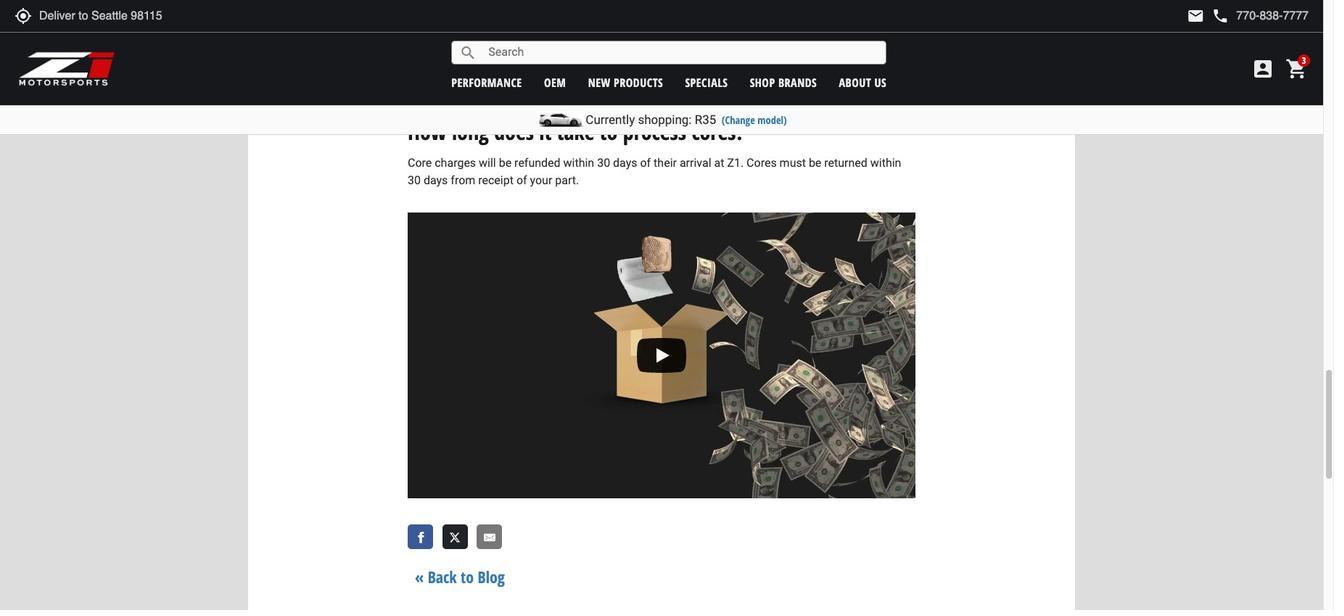 Task type: vqa. For each thing, say whether or not it's contained in the screenshot.
return
yes



Task type: locate. For each thing, give the bounding box(es) containing it.
to left blog
[[461, 566, 474, 588]]

0 vertical spatial of
[[836, 23, 845, 39]]

shop
[[750, 74, 776, 90]]

1 horizontal spatial a
[[798, 23, 804, 39]]

2 vertical spatial of
[[517, 174, 527, 187]]

packaging
[[408, 41, 454, 57]]

be right must
[[809, 156, 822, 170]]

new products link
[[588, 74, 663, 90]]

will
[[479, 156, 496, 170]]

take
[[557, 117, 595, 147]]

shopping_cart link
[[1282, 57, 1309, 81]]

2 horizontal spatial be
[[809, 156, 822, 170]]

shop brands
[[750, 74, 817, 90]]

days down charges
[[424, 174, 448, 187]]

0 horizontal spatial to
[[461, 566, 474, 588]]

1 vertical spatial a
[[647, 41, 653, 57]]

be down it is very important to carefully package your core!
[[521, 41, 532, 57]]

0 horizontal spatial be
[[499, 156, 512, 170]]

is
[[418, 23, 425, 39]]

core up full
[[643, 23, 663, 39]]

your up ineligible
[[594, 23, 614, 39]]

for
[[631, 41, 645, 57]]

please
[[408, 70, 437, 86]]

0 horizontal spatial 30
[[408, 174, 421, 187]]

2 vertical spatial to
[[461, 566, 474, 588]]

arrival
[[680, 156, 712, 170]]

refund.
[[674, 41, 707, 57]]

1 horizontal spatial or
[[574, 41, 584, 57]]

to right take
[[600, 117, 618, 147]]

0 vertical spatial core
[[643, 23, 663, 39]]

a right as
[[798, 23, 804, 39]]

2 horizontal spatial to
[[600, 117, 618, 147]]

1 vertical spatial of
[[640, 156, 651, 170]]

long
[[452, 117, 489, 147]]

1 horizontal spatial of
[[640, 156, 651, 170]]

carefully
[[512, 23, 551, 39]]

1 horizontal spatial core
[[643, 23, 663, 39]]

does left it
[[494, 117, 534, 147]]

(change
[[722, 113, 755, 127]]

from
[[451, 174, 476, 187]]

refunded
[[515, 156, 561, 170]]

0 horizontal spatial within
[[564, 156, 595, 170]]

how
[[408, 117, 447, 147]]

core
[[656, 70, 675, 86]]

shipping
[[581, 70, 619, 86]]

about
[[839, 74, 872, 90]]

or
[[456, 41, 466, 57], [574, 41, 584, 57]]

1 vertical spatial days
[[424, 174, 448, 187]]

any
[[637, 70, 653, 86]]

phone
[[1212, 7, 1230, 25]]

mail phone
[[1188, 7, 1230, 25]]

2 horizontal spatial of
[[836, 23, 845, 39]]

core charges will be refunded within 30 days of their arrival at z1. cores must be returned within 30 days from receipt of your part.
[[408, 156, 902, 187]]

1 horizontal spatial be
[[521, 41, 532, 57]]

a
[[798, 23, 804, 39], [647, 41, 653, 57]]

core inside core charges will be refunded within 30 days of their arrival at z1. cores must be returned within 30 days from receipt of your part.
[[408, 156, 432, 170]]

within up part.
[[564, 156, 595, 170]]

mail
[[1188, 7, 1205, 25]]

back
[[428, 566, 457, 588]]

of
[[836, 23, 845, 39], [640, 156, 651, 170], [517, 174, 527, 187]]

package
[[554, 23, 591, 39]]

does
[[479, 70, 501, 86], [494, 117, 534, 147]]

of down refunded
[[517, 174, 527, 187]]

at
[[714, 156, 725, 170]]

to
[[499, 23, 509, 39], [600, 117, 618, 147], [461, 566, 474, 588]]

1 horizontal spatial within
[[871, 156, 902, 170]]

30 down the how long does it take to process cores?
[[597, 156, 610, 170]]

0 horizontal spatial of
[[517, 174, 527, 187]]

0 horizontal spatial core
[[408, 156, 432, 170]]

0 vertical spatial to
[[499, 23, 509, 39]]

0 vertical spatial 30
[[597, 156, 610, 170]]

of inside core returns that are damaged as a result of insufficient packaging or abuse may be rejected or ineligible for a full refund.
[[836, 23, 845, 39]]

or left abuse
[[456, 41, 466, 57]]

my_location
[[15, 7, 32, 25]]

a right for
[[647, 41, 653, 57]]

returned
[[825, 156, 868, 170]]

0 vertical spatial your
[[594, 23, 614, 39]]

of left their
[[640, 156, 651, 170]]

0 horizontal spatial a
[[647, 41, 653, 57]]

on
[[622, 70, 634, 86]]

your down refunded
[[530, 174, 553, 187]]

0 vertical spatial a
[[798, 23, 804, 39]]

model)
[[758, 113, 787, 127]]

products
[[614, 74, 663, 90]]

core down how
[[408, 156, 432, 170]]

oem
[[544, 74, 566, 90]]

about us link
[[839, 74, 887, 90]]

1 vertical spatial to
[[600, 117, 618, 147]]

or down package
[[574, 41, 584, 57]]

of right result
[[836, 23, 845, 39]]

1 vertical spatial your
[[530, 174, 553, 187]]

be right will
[[499, 156, 512, 170]]

0 horizontal spatial or
[[456, 41, 466, 57]]

1 vertical spatial core
[[408, 156, 432, 170]]

does right z1
[[479, 70, 501, 86]]

how long does it take to process cores?
[[408, 117, 745, 147]]

their
[[654, 156, 677, 170]]

cores?
[[692, 117, 745, 147]]

1 horizontal spatial to
[[499, 23, 509, 39]]

within
[[564, 156, 595, 170], [871, 156, 902, 170]]

receipt
[[478, 174, 514, 187]]

core
[[643, 23, 663, 39], [408, 156, 432, 170]]

z1
[[466, 70, 477, 86]]

be
[[521, 41, 532, 57], [499, 156, 512, 170], [809, 156, 822, 170]]

within right the returned
[[871, 156, 902, 170]]

core inside core returns that are damaged as a result of insufficient packaging or abuse may be rejected or ineligible for a full refund.
[[643, 23, 663, 39]]

of for days
[[640, 156, 651, 170]]

may
[[499, 41, 518, 57]]

to up the may
[[499, 23, 509, 39]]

30 left from
[[408, 174, 421, 187]]

your inside core charges will be refunded within 30 days of their arrival at z1. cores must be returned within 30 days from receipt of your part.
[[530, 174, 553, 187]]

days left their
[[613, 156, 638, 170]]

1 horizontal spatial days
[[613, 156, 638, 170]]

search
[[460, 44, 477, 61]]

(change model) link
[[722, 113, 787, 127]]

charges
[[435, 156, 476, 170]]

account_box
[[1252, 57, 1275, 81]]

0 horizontal spatial your
[[530, 174, 553, 187]]

currently
[[586, 112, 635, 127]]

account_box link
[[1248, 57, 1279, 81]]

«
[[415, 566, 424, 588]]



Task type: describe. For each thing, give the bounding box(es) containing it.
new
[[588, 74, 611, 90]]

it
[[408, 23, 415, 39]]

are
[[723, 23, 738, 39]]

insufficient
[[848, 23, 899, 39]]

core!
[[617, 23, 640, 39]]

important
[[450, 23, 497, 39]]

currently shopping: r35 (change model)
[[586, 112, 787, 127]]

about us
[[839, 74, 887, 90]]

Search search field
[[477, 41, 886, 64]]

ineligible
[[587, 41, 629, 57]]

1 within from the left
[[564, 156, 595, 170]]

part.
[[555, 174, 579, 187]]

new products
[[588, 74, 663, 90]]

return
[[549, 70, 578, 86]]

shop brands link
[[750, 74, 817, 90]]

that
[[702, 23, 721, 39]]

shopping_cart
[[1286, 57, 1309, 81]]

note:
[[440, 70, 463, 86]]

cover
[[522, 70, 546, 86]]

performance
[[452, 74, 522, 90]]

« back to blog
[[415, 566, 505, 588]]

core for days
[[408, 156, 432, 170]]

0 vertical spatial days
[[613, 156, 638, 170]]

cores
[[747, 156, 777, 170]]

abuse
[[469, 41, 496, 57]]

us
[[875, 74, 887, 90]]

it is very important to carefully package your core!
[[408, 23, 643, 39]]

mail link
[[1188, 7, 1205, 25]]

result
[[807, 23, 833, 39]]

rejected
[[535, 41, 572, 57]]

be inside core returns that are damaged as a result of insufficient packaging or abuse may be rejected or ineligible for a full refund.
[[521, 41, 532, 57]]

specials link
[[685, 74, 728, 90]]

core returns that are damaged as a result of insufficient packaging or abuse may be rejected or ineligible for a full refund.
[[408, 23, 899, 57]]

1 horizontal spatial your
[[594, 23, 614, 39]]

1 horizontal spatial 30
[[597, 156, 610, 170]]

process
[[623, 117, 687, 147]]

specials
[[685, 74, 728, 90]]

of for result
[[836, 23, 845, 39]]

0 horizontal spatial days
[[424, 174, 448, 187]]

very
[[428, 23, 448, 39]]

blog
[[478, 566, 505, 588]]

r35
[[695, 112, 717, 127]]

core for a
[[643, 23, 663, 39]]

2 or from the left
[[574, 41, 584, 57]]

not
[[504, 70, 519, 86]]

z1.
[[727, 156, 744, 170]]

damaged
[[741, 23, 783, 39]]

oem link
[[544, 74, 566, 90]]

as
[[786, 23, 796, 39]]

z1 motorsports logo image
[[18, 51, 116, 87]]

« back to blog link
[[408, 562, 512, 592]]

please note: z1 does not cover return shipping on any core returns.
[[408, 70, 714, 86]]

returns.
[[678, 70, 714, 86]]

1 vertical spatial 30
[[408, 174, 421, 187]]

shopping:
[[638, 112, 692, 127]]

1 vertical spatial does
[[494, 117, 534, 147]]

must
[[780, 156, 806, 170]]

brands
[[779, 74, 817, 90]]

1 or from the left
[[456, 41, 466, 57]]

performance link
[[452, 74, 522, 90]]

0 vertical spatial does
[[479, 70, 501, 86]]

it
[[539, 117, 552, 147]]

2 within from the left
[[871, 156, 902, 170]]

phone link
[[1212, 7, 1309, 25]]

returns
[[666, 23, 699, 39]]

full
[[656, 41, 671, 57]]



